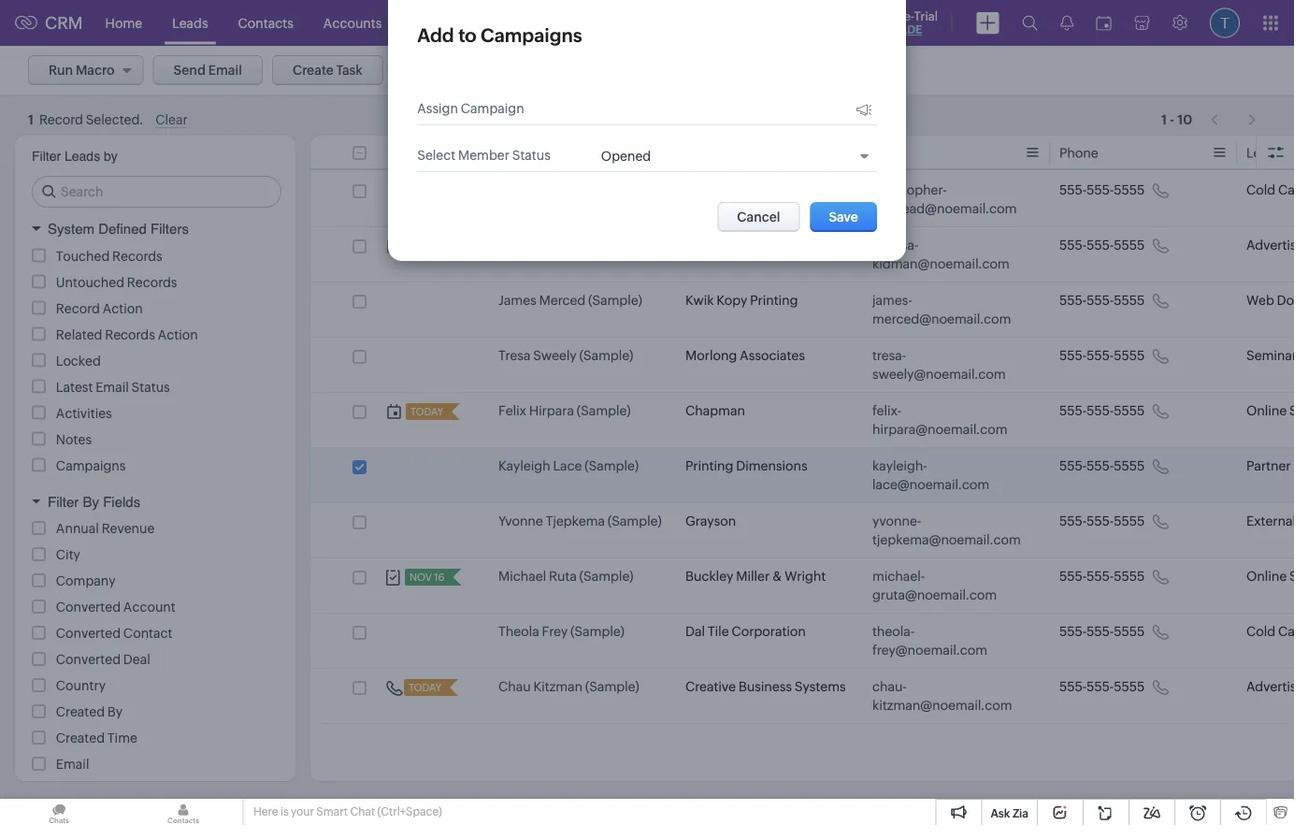 Task type: locate. For each thing, give the bounding box(es) containing it.
1 10 from the top
[[1178, 108, 1193, 123]]

status right member
[[512, 148, 551, 163]]

created down created by
[[56, 731, 105, 746]]

1 - from the top
[[1170, 108, 1175, 123]]

carissa-
[[873, 238, 919, 253]]

converted contact
[[56, 626, 173, 641]]

christopher- maclead@noemail.com
[[873, 182, 1017, 216]]

1 horizontal spatial action
[[158, 327, 198, 342]]

create task
[[293, 63, 363, 78]]

1 s from the top
[[1290, 403, 1295, 418]]

1 vertical spatial converted
[[56, 626, 121, 641]]

status
[[512, 148, 551, 163], [132, 379, 170, 394]]

0 vertical spatial s
[[1290, 403, 1295, 418]]

filter down record
[[32, 149, 61, 164]]

row group
[[311, 172, 1295, 724]]

(sample) for theola frey (sample)
[[571, 624, 625, 639]]

9 5555 from the top
[[1114, 624, 1145, 639]]

2 online s from the top
[[1247, 569, 1295, 584]]

(sample) inside felix hirpara (sample) link
[[577, 403, 631, 418]]

1 record selected.
[[28, 112, 143, 127]]

email up christopher-
[[873, 145, 906, 160]]

select  member status
[[417, 148, 551, 163]]

0 vertical spatial converted
[[56, 600, 121, 615]]

printing right kopy
[[750, 293, 798, 308]]

0 vertical spatial records
[[112, 248, 162, 263]]

felix
[[499, 403, 527, 418]]

frey
[[542, 624, 568, 639]]

1 vertical spatial ca
[[1279, 624, 1295, 639]]

online up 'partner'
[[1247, 403, 1287, 418]]

latest
[[56, 379, 93, 394]]

2 created from the top
[[56, 731, 105, 746]]

(sample) inside the kayleigh lace (sample) link
[[585, 458, 639, 473]]

tresa- sweely@noemail.com
[[873, 348, 1006, 382]]

1 vertical spatial advertis
[[1247, 679, 1295, 694]]

michael- gruta@noemail.com
[[873, 569, 997, 602]]

1 vertical spatial cold
[[1247, 624, 1276, 639]]

leads up send
[[172, 15, 208, 30]]

record action
[[56, 301, 143, 316]]

by for filter
[[83, 493, 99, 510]]

created down country
[[56, 704, 105, 719]]

0 horizontal spatial status
[[132, 379, 170, 394]]

(sample) right hirpara
[[577, 403, 631, 418]]

(sample) right sweely
[[580, 348, 634, 363]]

touched
[[56, 248, 110, 263]]

leads left by at the left
[[65, 149, 100, 164]]

lead for lead so
[[1247, 145, 1277, 160]]

2 lead from the left
[[1247, 145, 1277, 160]]

8 555-555-5555 from the top
[[1060, 569, 1145, 584]]

0 vertical spatial created
[[56, 704, 105, 719]]

1 online from the top
[[1247, 403, 1287, 418]]

cold for christopher- maclead@noemail.com
[[1247, 182, 1276, 197]]

1 horizontal spatial leads
[[172, 15, 208, 30]]

0 horizontal spatial by
[[83, 493, 99, 510]]

5 555-555-5555 from the top
[[1060, 403, 1145, 418]]

chau-
[[873, 679, 907, 694]]

today link left chau
[[404, 679, 444, 696]]

1 lead from the left
[[499, 145, 528, 160]]

contact
[[123, 626, 173, 641]]

9 555-555-5555 from the top
[[1060, 624, 1145, 639]]

tasks
[[475, 15, 508, 30]]

1 converted from the top
[[56, 600, 121, 615]]

by up annual
[[83, 493, 99, 510]]

2 1 - 10 from the top
[[1162, 112, 1193, 127]]

0 vertical spatial filter
[[32, 149, 61, 164]]

1 horizontal spatial campaigns
[[481, 24, 582, 46]]

action up the related records action
[[103, 301, 143, 316]]

converted up country
[[56, 652, 121, 667]]

1 vertical spatial online
[[1247, 569, 1287, 584]]

locked
[[56, 353, 101, 368]]

kitzman@noemail.com
[[873, 698, 1013, 713]]

buckley miller & wright
[[686, 569, 826, 584]]

10 5555 from the top
[[1114, 679, 1145, 694]]

add to campaigns
[[417, 24, 582, 46]]

3 555-555-5555 from the top
[[1060, 293, 1145, 308]]

by inside "dropdown button"
[[83, 493, 99, 510]]

online s for michael- gruta@noemail.com
[[1247, 569, 1295, 584]]

converted up converted deal
[[56, 626, 121, 641]]

2 vertical spatial records
[[105, 327, 155, 342]]

accounts
[[323, 15, 382, 30]]

records down record action
[[105, 327, 155, 342]]

printing up grayson
[[686, 458, 734, 473]]

created
[[56, 704, 105, 719], [56, 731, 105, 746]]

lead left so
[[1247, 145, 1277, 160]]

by for created
[[107, 704, 123, 719]]

(sample) inside michael ruta (sample) link
[[580, 569, 634, 584]]

(sample) right lace
[[585, 458, 639, 473]]

maclead@noemail.com
[[873, 201, 1017, 216]]

filter inside "dropdown button"
[[48, 493, 79, 510]]

michael-
[[873, 569, 925, 584]]

online s
[[1247, 403, 1295, 418], [1247, 569, 1295, 584]]

(sample) right "ruta"
[[580, 569, 634, 584]]

(sample) right frey
[[571, 624, 625, 639]]

4 555-555-5555 from the top
[[1060, 348, 1145, 363]]

yvonne tjepkema (sample)
[[499, 514, 662, 529]]

system defined filters button
[[15, 212, 296, 246]]

converted for converted deal
[[56, 652, 121, 667]]

navigation
[[1202, 102, 1267, 129], [1202, 106, 1267, 133]]

0 horizontal spatial lead
[[499, 145, 528, 160]]

touched records
[[56, 248, 162, 263]]

0 horizontal spatial campaigns
[[56, 458, 126, 473]]

2 ca from the top
[[1279, 624, 1295, 639]]

s down external
[[1290, 569, 1295, 584]]

filter up annual
[[48, 493, 79, 510]]

frey@noemail.com
[[873, 643, 988, 658]]

1 horizontal spatial lead
[[1247, 145, 1277, 160]]

lead for lead name
[[499, 145, 528, 160]]

0 vertical spatial campaigns
[[481, 24, 582, 46]]

(sample) inside "theola frey (sample)" link
[[571, 624, 625, 639]]

deals link
[[397, 0, 460, 45]]

ask zia
[[991, 807, 1029, 819]]

online s down seminar on the top
[[1247, 403, 1295, 418]]

online s down external
[[1247, 569, 1295, 584]]

filters
[[151, 221, 189, 237]]

converted down company
[[56, 600, 121, 615]]

converted
[[56, 600, 121, 615], [56, 626, 121, 641], [56, 652, 121, 667]]

(sample) right kitzman
[[585, 679, 640, 694]]

filter by fields button
[[15, 485, 296, 518]]

1 cold ca from the top
[[1247, 182, 1295, 197]]

1 vertical spatial campaigns
[[56, 458, 126, 473]]

today link left the felix
[[406, 403, 445, 420]]

(sample) inside the chau kitzman (sample) link
[[585, 679, 640, 694]]

0 vertical spatial today link
[[406, 403, 445, 420]]

(sample) for james merced (sample)
[[588, 293, 642, 308]]

0 vertical spatial online s
[[1247, 403, 1295, 418]]

filter for filter by fields
[[48, 493, 79, 510]]

2 online from the top
[[1247, 569, 1287, 584]]

email right send
[[208, 63, 242, 78]]

records down touched records
[[127, 275, 177, 290]]

1 vertical spatial printing
[[686, 458, 734, 473]]

8 5555 from the top
[[1114, 569, 1145, 584]]

records for untouched
[[127, 275, 177, 290]]

7 555-555-5555 from the top
[[1060, 514, 1145, 529]]

country
[[56, 678, 106, 693]]

0 vertical spatial action
[[103, 301, 143, 316]]

today link
[[406, 403, 445, 420], [404, 679, 444, 696]]

s down seminar on the top
[[1290, 403, 1295, 418]]

1 online s from the top
[[1247, 403, 1295, 418]]

6 5555 from the top
[[1114, 458, 1145, 473]]

2 converted from the top
[[56, 626, 121, 641]]

Search text field
[[33, 177, 281, 207]]

0 vertical spatial status
[[512, 148, 551, 163]]

today left the felix
[[411, 406, 444, 418]]

1 horizontal spatial status
[[512, 148, 551, 163]]

system
[[48, 221, 94, 237]]

1 vertical spatial online s
[[1247, 569, 1295, 584]]

2 s from the top
[[1290, 569, 1295, 584]]

(sample) right tjepkema
[[608, 514, 662, 529]]

0 vertical spatial today
[[411, 406, 444, 418]]

0 vertical spatial online
[[1247, 403, 1287, 418]]

&
[[773, 569, 782, 584]]

chau kitzman (sample) link
[[499, 677, 640, 696]]

0 vertical spatial by
[[83, 493, 99, 510]]

create task button
[[272, 55, 383, 85]]

activities
[[56, 405, 112, 420]]

1 - 10 for 1st navigation from the bottom
[[1162, 112, 1193, 127]]

1 horizontal spatial printing
[[750, 293, 798, 308]]

james- merced@noemail.com
[[873, 293, 1012, 326]]

status down the related records action
[[132, 379, 170, 394]]

today for chau kitzman (sample)
[[409, 682, 442, 694]]

theola- frey@noemail.com
[[873, 624, 988, 658]]

chau kitzman (sample)
[[499, 679, 640, 694]]

dimensions
[[736, 458, 808, 473]]

kayleigh lace (sample) link
[[499, 456, 639, 475]]

today
[[411, 406, 444, 418], [409, 682, 442, 694]]

1 vertical spatial today
[[409, 682, 442, 694]]

1 created from the top
[[56, 704, 105, 719]]

1 vertical spatial records
[[127, 275, 177, 290]]

clear
[[155, 112, 188, 127]]

1 555-555-5555 from the top
[[1060, 182, 1145, 197]]

4 5555 from the top
[[1114, 348, 1145, 363]]

time
[[107, 731, 137, 746]]

buckley
[[686, 569, 734, 584]]

untouched records
[[56, 275, 177, 290]]

2 vertical spatial converted
[[56, 652, 121, 667]]

today left chau
[[409, 682, 442, 694]]

send email
[[174, 63, 242, 78]]

christopher- maclead@noemail.com link
[[873, 181, 1022, 218]]

kayleigh- lace@noemail.com link
[[873, 456, 1022, 494]]

1 vertical spatial today link
[[404, 679, 444, 696]]

1 vertical spatial created
[[56, 731, 105, 746]]

carissa- kidman@noemail.com link
[[873, 236, 1022, 273]]

michael ruta (sample)
[[499, 569, 634, 584]]

notes
[[56, 432, 92, 447]]

records down defined
[[112, 248, 162, 263]]

lead left name
[[499, 145, 528, 160]]

(sample) inside tresa sweely (sample) link
[[580, 348, 634, 363]]

by
[[83, 493, 99, 510], [107, 704, 123, 719]]

online down external
[[1247, 569, 1287, 584]]

2 10 from the top
[[1178, 112, 1193, 127]]

action down untouched records
[[158, 327, 198, 342]]

0 vertical spatial ca
[[1279, 182, 1295, 197]]

(sample) right "merced"
[[588, 293, 642, 308]]

3 5555 from the top
[[1114, 293, 1145, 308]]

filter
[[32, 149, 61, 164], [48, 493, 79, 510]]

felix- hirpara@noemail.com
[[873, 403, 1008, 437]]

1 advertis from the top
[[1247, 238, 1295, 253]]

cold ca for theola- frey@noemail.com
[[1247, 624, 1295, 639]]

1 vertical spatial cold ca
[[1247, 624, 1295, 639]]

0 horizontal spatial leads
[[65, 149, 100, 164]]

1 vertical spatial status
[[132, 379, 170, 394]]

your
[[291, 805, 314, 818]]

10
[[1178, 108, 1193, 123], [1178, 112, 1193, 127]]

advertis for chau- kitzman@noemail.com
[[1247, 679, 1295, 694]]

(sample) inside james merced (sample) link
[[588, 293, 642, 308]]

2 navigation from the top
[[1202, 106, 1267, 133]]

add
[[417, 24, 454, 46]]

lead so
[[1247, 145, 1295, 160]]

kidman@noemail.com
[[873, 256, 1010, 271]]

created for created by
[[56, 704, 105, 719]]

1 horizontal spatial by
[[107, 704, 123, 719]]

tresa sweely (sample)
[[499, 348, 634, 363]]

2 cold from the top
[[1247, 624, 1276, 639]]

Opened field
[[601, 149, 877, 167]]

(sample) for yvonne tjepkema (sample)
[[608, 514, 662, 529]]

1 1 - 10 from the top
[[1162, 108, 1193, 123]]

by up 'time'
[[107, 704, 123, 719]]

3 converted from the top
[[56, 652, 121, 667]]

to
[[458, 24, 477, 46]]

record
[[56, 301, 100, 316]]

cold ca
[[1247, 182, 1295, 197], [1247, 624, 1295, 639]]

by
[[104, 149, 118, 164]]

(sample) inside yvonne tjepkema (sample) link
[[608, 514, 662, 529]]

1 ca from the top
[[1279, 182, 1295, 197]]

leads
[[172, 15, 208, 30], [65, 149, 100, 164]]

action
[[103, 301, 143, 316], [158, 327, 198, 342]]

felix hirpara (sample)
[[499, 403, 631, 418]]

converted for converted account
[[56, 600, 121, 615]]

2 advertis from the top
[[1247, 679, 1295, 694]]

2 cold ca from the top
[[1247, 624, 1295, 639]]

latest email status
[[56, 379, 170, 394]]

1 vertical spatial leads
[[65, 149, 100, 164]]

1 vertical spatial by
[[107, 704, 123, 719]]

0 vertical spatial cold
[[1247, 182, 1276, 197]]

1 vertical spatial filter
[[48, 493, 79, 510]]

sweely@noemail.com
[[873, 367, 1006, 382]]

0 vertical spatial advertis
[[1247, 238, 1295, 253]]

home link
[[90, 0, 157, 45]]

1 cold from the top
[[1247, 182, 1276, 197]]

filter by fields
[[48, 493, 140, 510]]

untouched
[[56, 275, 124, 290]]

1 vertical spatial s
[[1290, 569, 1295, 584]]

0 vertical spatial cold ca
[[1247, 182, 1295, 197]]

10 555-555-5555 from the top
[[1060, 679, 1145, 694]]

(sample) for felix hirpara (sample)
[[577, 403, 631, 418]]



Task type: describe. For each thing, give the bounding box(es) containing it.
chat
[[350, 805, 375, 818]]

systems
[[795, 679, 846, 694]]

5 5555 from the top
[[1114, 403, 1145, 418]]

revenue
[[102, 521, 155, 536]]

record
[[39, 112, 83, 127]]

(sample) for michael ruta (sample)
[[580, 569, 634, 584]]

selected.
[[86, 112, 143, 127]]

s for felix- hirpara@noemail.com
[[1290, 403, 1295, 418]]

1 navigation from the top
[[1202, 102, 1267, 129]]

felix- hirpara@noemail.com link
[[873, 401, 1022, 439]]

chau
[[499, 679, 531, 694]]

s for michael- gruta@noemail.com
[[1290, 569, 1295, 584]]

contacts link
[[223, 0, 309, 45]]

james-
[[873, 293, 913, 308]]

macro
[[76, 63, 115, 78]]

corporation
[[732, 624, 806, 639]]

james merced (sample) link
[[499, 291, 642, 310]]

carissa- kidman@noemail.com
[[873, 238, 1010, 271]]

company
[[56, 573, 116, 588]]

2 - from the top
[[1170, 112, 1175, 127]]

run macro button
[[28, 55, 144, 85]]

save
[[829, 210, 859, 224]]

7 5555 from the top
[[1114, 514, 1145, 529]]

dal tile corporation
[[686, 624, 806, 639]]

1 5555 from the top
[[1114, 182, 1145, 197]]

contacts image
[[124, 799, 242, 825]]

(ctrl+space)
[[377, 805, 442, 818]]

cold ca for christopher- maclead@noemail.com
[[1247, 182, 1295, 197]]

theola frey (sample) link
[[499, 622, 625, 641]]

1 vertical spatial action
[[158, 327, 198, 342]]

online for felix- hirpara@noemail.com
[[1247, 403, 1287, 418]]

morlong associates
[[686, 348, 805, 363]]

cancel
[[737, 210, 781, 224]]

status for latest email status
[[132, 379, 170, 394]]

converted account
[[56, 600, 176, 615]]

contacts
[[238, 15, 294, 30]]

yvonne-
[[873, 514, 922, 529]]

system defined filters
[[48, 221, 189, 237]]

create
[[293, 63, 334, 78]]

michael
[[499, 569, 546, 584]]

run
[[49, 63, 73, 78]]

creative
[[686, 679, 736, 694]]

status for select  member status
[[512, 148, 551, 163]]

enterprise-trial upgrade
[[853, 9, 938, 36]]

felix-
[[873, 403, 902, 418]]

grayson
[[686, 514, 736, 529]]

0 horizontal spatial printing
[[686, 458, 734, 473]]

email down created time
[[56, 757, 89, 772]]

records for related
[[105, 327, 155, 342]]

chats image
[[0, 799, 118, 825]]

kayleigh- lace@noemail.com
[[873, 458, 990, 492]]

related records action
[[56, 327, 198, 342]]

theola frey (sample)
[[499, 624, 625, 639]]

seminar
[[1247, 348, 1295, 363]]

2 5555 from the top
[[1114, 238, 1145, 253]]

kwik
[[686, 293, 714, 308]]

created for created time
[[56, 731, 105, 746]]

kayleigh lace (sample)
[[499, 458, 639, 473]]

home
[[105, 15, 142, 30]]

yvonne
[[499, 514, 543, 529]]

merced@noemail.com
[[873, 311, 1012, 326]]

(sample) for kayleigh lace (sample)
[[585, 458, 639, 473]]

name
[[531, 145, 567, 160]]

tresa- sweely@noemail.com link
[[873, 346, 1022, 384]]

created time
[[56, 731, 137, 746]]

today for felix hirpara (sample)
[[411, 406, 444, 418]]

(sample) for chau kitzman (sample)
[[585, 679, 640, 694]]

today link for chau
[[404, 679, 444, 696]]

michael ruta (sample) link
[[499, 567, 634, 586]]

merced
[[539, 293, 586, 308]]

yvonne- tjepkema@noemail.com
[[873, 514, 1021, 547]]

leads link
[[157, 0, 223, 45]]

calls
[[538, 15, 568, 30]]

city
[[56, 547, 80, 562]]

today link for felix
[[406, 403, 445, 420]]

theola- frey@noemail.com link
[[873, 622, 1022, 659]]

6 555-555-5555 from the top
[[1060, 458, 1145, 473]]

2 555-555-5555 from the top
[[1060, 238, 1145, 253]]

trial
[[914, 9, 938, 23]]

0 horizontal spatial action
[[103, 301, 143, 316]]

so
[[1279, 145, 1295, 160]]

online for michael- gruta@noemail.com
[[1247, 569, 1287, 584]]

yvonne tjepkema (sample) link
[[499, 512, 662, 530]]

deal
[[123, 652, 150, 667]]

records for touched
[[112, 248, 162, 263]]

converted for converted contact
[[56, 626, 121, 641]]

1 - 10 for 1st navigation from the top
[[1162, 108, 1193, 123]]

related
[[56, 327, 102, 342]]

tjepkema
[[546, 514, 605, 529]]

here
[[253, 805, 278, 818]]

theola
[[499, 624, 539, 639]]

created by
[[56, 704, 123, 719]]

advertis for carissa- kidman@noemail.com
[[1247, 238, 1295, 253]]

kwik kopy printing
[[686, 293, 798, 308]]

converted deal
[[56, 652, 150, 667]]

email inside 'button'
[[208, 63, 242, 78]]

filter for filter leads by
[[32, 149, 61, 164]]

(sample) for tresa sweely (sample)
[[580, 348, 634, 363]]

crm link
[[15, 13, 83, 33]]

account
[[123, 600, 176, 615]]

ca for christopher- maclead@noemail.com
[[1279, 182, 1295, 197]]

ca for theola- frey@noemail.com
[[1279, 624, 1295, 639]]

send email button
[[153, 55, 263, 85]]

cold for theola- frey@noemail.com
[[1247, 624, 1276, 639]]

online s for felix- hirpara@noemail.com
[[1247, 403, 1295, 418]]

ask
[[991, 807, 1011, 819]]

kitzman
[[534, 679, 583, 694]]

email right "latest"
[[96, 379, 129, 394]]

0 vertical spatial printing
[[750, 293, 798, 308]]

filter leads by
[[32, 149, 118, 164]]

zia
[[1013, 807, 1029, 819]]

yvonne- tjepkema@noemail.com link
[[873, 512, 1022, 549]]

row group containing christopher- maclead@noemail.com
[[311, 172, 1295, 724]]

deals
[[412, 15, 445, 30]]

0 vertical spatial leads
[[172, 15, 208, 30]]

run macro
[[49, 63, 115, 78]]

tasks link
[[460, 0, 523, 45]]

assign campaign
[[417, 101, 524, 116]]

kayleigh
[[499, 458, 551, 473]]

christopher-
[[873, 182, 947, 197]]



Task type: vqa. For each thing, say whether or not it's contained in the screenshot.
Here is your Smart Chat (Ctrl+Space)
yes



